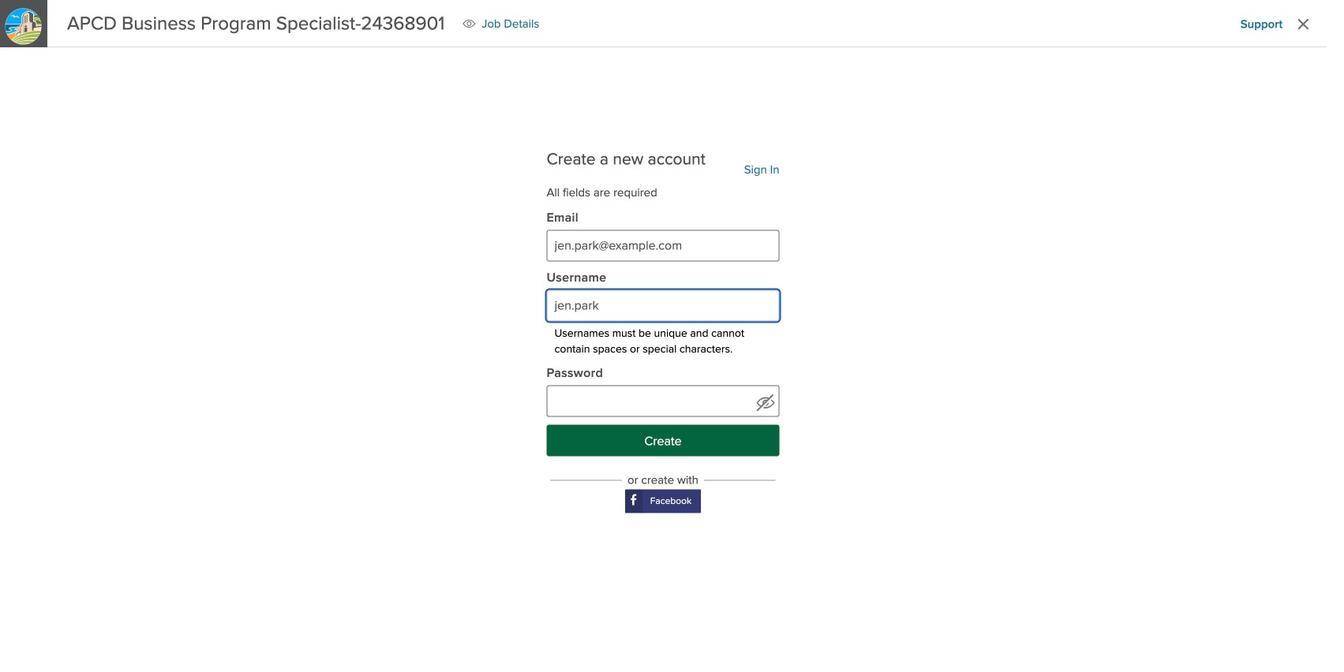 Task type: vqa. For each thing, say whether or not it's contained in the screenshot.
The
no



Task type: locate. For each thing, give the bounding box(es) containing it.
xs image
[[463, 17, 476, 30]]

None password field
[[547, 386, 780, 417]]

  text field
[[547, 290, 780, 322]]

None text field
[[547, 230, 780, 262]]



Task type: describe. For each thing, give the bounding box(es) containing it.
county of san diego image
[[0, 3, 47, 50]]

click to show the password image
[[756, 394, 775, 413]]



